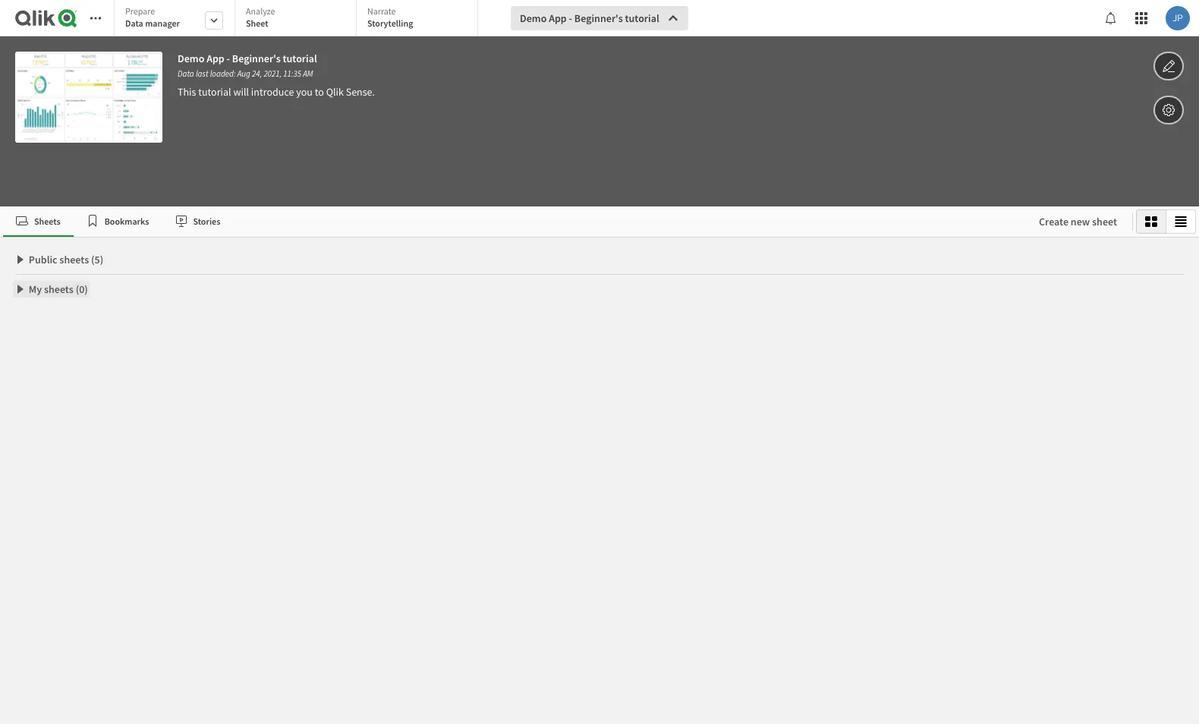 Task type: vqa. For each thing, say whether or not it's contained in the screenshot.
more for Events
no



Task type: locate. For each thing, give the bounding box(es) containing it.
tab list
[[114, 0, 484, 38], [3, 206, 1024, 237]]

james peterson image
[[1166, 6, 1190, 30]]

demo inside 'button'
[[520, 11, 547, 25]]

demo app - beginner's tutorial
[[520, 11, 660, 25]]

0 horizontal spatial beginner's
[[232, 52, 281, 65]]

0 vertical spatial data
[[125, 17, 143, 29]]

prepare
[[125, 5, 155, 17]]

stories
[[193, 215, 220, 227]]

create
[[1039, 215, 1069, 228]]

data down the prepare
[[125, 17, 143, 29]]

1 horizontal spatial -
[[569, 11, 572, 25]]

manager
[[145, 17, 180, 29]]

application
[[0, 0, 1199, 724]]

1 vertical spatial sheets
[[44, 282, 74, 296]]

1 vertical spatial tab list
[[3, 206, 1024, 237]]

will
[[233, 85, 249, 99]]

0 horizontal spatial -
[[227, 52, 230, 65]]

1 vertical spatial data
[[178, 68, 194, 79]]

sense.
[[346, 85, 375, 99]]

0 vertical spatial demo
[[520, 11, 547, 25]]

-
[[569, 11, 572, 25], [227, 52, 230, 65]]

sheets
[[34, 215, 60, 227]]

0 horizontal spatial app
[[207, 52, 225, 65]]

0 horizontal spatial data
[[125, 17, 143, 29]]

prepare data manager
[[125, 5, 180, 29]]

public
[[29, 253, 57, 266]]

(5)
[[91, 253, 103, 266]]

0 horizontal spatial tutorial
[[198, 85, 231, 99]]

sheet
[[1092, 215, 1117, 228]]

toolbar
[[0, 0, 1199, 206]]

data left last
[[178, 68, 194, 79]]

app inside 'button'
[[549, 11, 567, 25]]

tutorial
[[625, 11, 660, 25], [283, 52, 317, 65], [198, 85, 231, 99]]

0 vertical spatial -
[[569, 11, 572, 25]]

tab list containing sheets
[[3, 206, 1024, 237]]

stories button
[[162, 206, 233, 237]]

demo for demo app - beginner's tutorial
[[520, 11, 547, 25]]

0 vertical spatial app
[[549, 11, 567, 25]]

edit image
[[1162, 57, 1176, 75]]

last
[[196, 68, 208, 79]]

0 vertical spatial tab list
[[114, 0, 484, 38]]

sheets left the (5)
[[59, 253, 89, 266]]

beginner's inside 'button'
[[575, 11, 623, 25]]

data inside prepare data manager
[[125, 17, 143, 29]]

data inside demo app - beginner's tutorial data last loaded: aug 24, 2021, 11:35 am this tutorial will introduce you to qlik sense.
[[178, 68, 194, 79]]

0 horizontal spatial demo
[[178, 52, 204, 65]]

0 vertical spatial tutorial
[[625, 11, 660, 25]]

(0)
[[76, 282, 88, 296]]

1 vertical spatial beginner's
[[232, 52, 281, 65]]

analyze
[[246, 5, 275, 17]]

2 horizontal spatial tutorial
[[625, 11, 660, 25]]

data
[[125, 17, 143, 29], [178, 68, 194, 79]]

application containing demo app - beginner's tutorial
[[0, 0, 1199, 724]]

analyze sheet
[[246, 5, 275, 29]]

narrate storytelling
[[367, 5, 413, 29]]

beginner's for demo app - beginner's tutorial data last loaded: aug 24, 2021, 11:35 am this tutorial will introduce you to qlik sense.
[[232, 52, 281, 65]]

1 vertical spatial tutorial
[[283, 52, 317, 65]]

demo
[[520, 11, 547, 25], [178, 52, 204, 65]]

beginner's for demo app - beginner's tutorial
[[575, 11, 623, 25]]

- inside 'button'
[[569, 11, 572, 25]]

1 horizontal spatial app
[[549, 11, 567, 25]]

demo app - beginner's tutorial data last loaded: aug 24, 2021, 11:35 am this tutorial will introduce you to qlik sense.
[[178, 52, 375, 99]]

1 horizontal spatial tutorial
[[283, 52, 317, 65]]

create new sheet
[[1039, 215, 1117, 228]]

list view image
[[1175, 216, 1187, 228]]

qlik
[[326, 85, 344, 99]]

- inside demo app - beginner's tutorial data last loaded: aug 24, 2021, 11:35 am this tutorial will introduce you to qlik sense.
[[227, 52, 230, 65]]

2021,
[[264, 68, 282, 79]]

app
[[549, 11, 567, 25], [207, 52, 225, 65]]

1 horizontal spatial beginner's
[[575, 11, 623, 25]]

demo inside demo app - beginner's tutorial data last loaded: aug 24, 2021, 11:35 am this tutorial will introduce you to qlik sense.
[[178, 52, 204, 65]]

new
[[1071, 215, 1090, 228]]

1 vertical spatial -
[[227, 52, 230, 65]]

beginner's inside demo app - beginner's tutorial data last loaded: aug 24, 2021, 11:35 am this tutorial will introduce you to qlik sense.
[[232, 52, 281, 65]]

loaded:
[[210, 68, 236, 79]]

- for demo app - beginner's tutorial data last loaded: aug 24, 2021, 11:35 am this tutorial will introduce you to qlik sense.
[[227, 52, 230, 65]]

app inside demo app - beginner's tutorial data last loaded: aug 24, 2021, 11:35 am this tutorial will introduce you to qlik sense.
[[207, 52, 225, 65]]

sheets
[[59, 253, 89, 266], [44, 282, 74, 296]]

group
[[1136, 210, 1196, 234]]

bookmarks button
[[73, 206, 162, 237]]

1 vertical spatial app
[[207, 52, 225, 65]]

sheets left (0)
[[44, 282, 74, 296]]

1 vertical spatial demo
[[178, 52, 204, 65]]

1 horizontal spatial data
[[178, 68, 194, 79]]

1 horizontal spatial demo
[[520, 11, 547, 25]]

app for demo app - beginner's tutorial
[[549, 11, 567, 25]]

tutorial inside 'button'
[[625, 11, 660, 25]]

0 vertical spatial beginner's
[[575, 11, 623, 25]]

0 vertical spatial sheets
[[59, 253, 89, 266]]

beginner's
[[575, 11, 623, 25], [232, 52, 281, 65]]



Task type: describe. For each thing, give the bounding box(es) containing it.
sheets button
[[3, 206, 73, 237]]

11:35
[[283, 68, 301, 79]]

- for demo app - beginner's tutorial
[[569, 11, 572, 25]]

2 vertical spatial tutorial
[[198, 85, 231, 99]]

tab list containing prepare
[[114, 0, 484, 38]]

app for demo app - beginner's tutorial data last loaded: aug 24, 2021, 11:35 am this tutorial will introduce you to qlik sense.
[[207, 52, 225, 65]]

sheets for public sheets
[[59, 253, 89, 266]]

aug
[[237, 68, 250, 79]]

introduce
[[251, 85, 294, 99]]

24,
[[252, 68, 262, 79]]

bookmarks
[[105, 215, 149, 227]]

collapse image
[[14, 254, 27, 266]]

my
[[29, 282, 42, 296]]

this
[[178, 85, 196, 99]]

public sheets (5)
[[29, 253, 103, 266]]

expand image
[[14, 283, 27, 295]]

demo app - beginner's tutorial button
[[511, 6, 688, 30]]

create new sheet button
[[1027, 210, 1130, 234]]

sheets for my sheets
[[44, 282, 74, 296]]

sheet
[[246, 17, 268, 29]]

my sheets (0)
[[29, 282, 88, 296]]

tutorial for demo app - beginner's tutorial data last loaded: aug 24, 2021, 11:35 am this tutorial will introduce you to qlik sense.
[[283, 52, 317, 65]]

to
[[315, 85, 324, 99]]

demo for demo app - beginner's tutorial data last loaded: aug 24, 2021, 11:35 am this tutorial will introduce you to qlik sense.
[[178, 52, 204, 65]]

you
[[296, 85, 313, 99]]

grid view image
[[1146, 216, 1158, 228]]

tutorial for demo app - beginner's tutorial
[[625, 11, 660, 25]]

toolbar containing demo app - beginner's tutorial
[[0, 0, 1199, 206]]

storytelling
[[367, 17, 413, 29]]

am
[[303, 68, 313, 79]]

group inside application
[[1136, 210, 1196, 234]]

narrate
[[367, 5, 396, 17]]

app options image
[[1162, 101, 1176, 119]]



